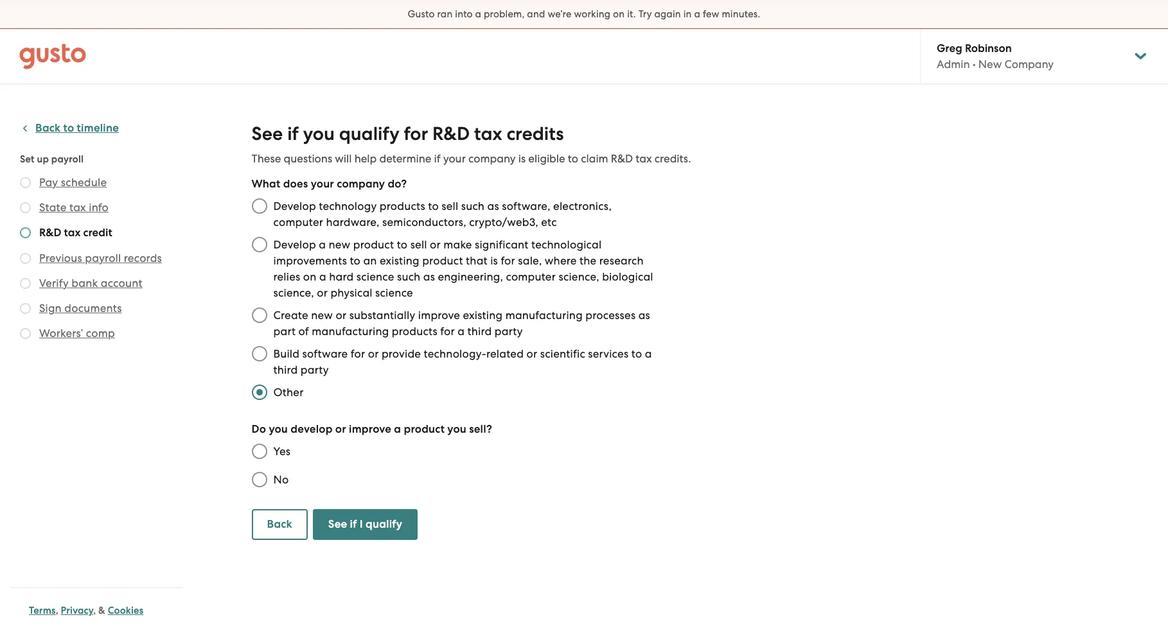 Task type: vqa. For each thing, say whether or not it's contained in the screenshot.
0
no



Task type: describe. For each thing, give the bounding box(es) containing it.
cookies
[[108, 605, 144, 617]]

0 horizontal spatial you
[[269, 423, 288, 436]]

products inside create new or substantially improve existing manufacturing processes as part of manufacturing products for a third party
[[392, 325, 438, 338]]

try
[[639, 8, 652, 20]]

schedule
[[61, 176, 107, 189]]

admin
[[937, 58, 970, 71]]

2 , from the left
[[93, 605, 96, 617]]

a inside build software for or provide technology-related or scientific services to a third party
[[645, 348, 652, 361]]

1 horizontal spatial science,
[[559, 271, 599, 283]]

1 horizontal spatial manufacturing
[[506, 309, 583, 322]]

existing inside create new or substantially improve existing manufacturing processes as part of manufacturing products for a third party
[[463, 309, 503, 322]]

into
[[455, 8, 473, 20]]

develop
[[291, 423, 333, 436]]

i
[[360, 518, 363, 531]]

state tax info button
[[39, 200, 109, 215]]

develop for develop technology products to sell such as software, electronics, computer hardware, semiconductors, crypto/web3, etc
[[273, 200, 316, 213]]

again
[[654, 8, 681, 20]]

check image for verify
[[20, 278, 31, 289]]

check image for pay
[[20, 177, 31, 188]]

tax inside button
[[69, 201, 86, 214]]

to inside develop technology products to sell such as software, electronics, computer hardware, semiconductors, crypto/web3, etc
[[428, 200, 439, 213]]

1 horizontal spatial company
[[469, 152, 516, 165]]

if for see if i qualify
[[350, 518, 357, 531]]

existing inside develop a new product to sell or make significant technological improvements to an existing product that is for sale, where the research relies on a hard science such as engineering, computer science, biological science, or physical science
[[380, 255, 420, 267]]

Build software for or provide technology-related or scientific services to a third party radio
[[245, 340, 273, 368]]

these questions will help determine if your company is eligible to claim r&d tax credits.
[[252, 152, 691, 165]]

new inside create new or substantially improve existing manufacturing processes as part of manufacturing products for a third party
[[311, 309, 333, 322]]

improvements
[[273, 255, 347, 267]]

records
[[124, 252, 162, 265]]

set
[[20, 154, 35, 165]]

to down semiconductors,
[[397, 238, 408, 251]]

and
[[527, 8, 545, 20]]

develop a new product to sell or make significant technological improvements to an existing product that is for sale, where the research relies on a hard science such as engineering, computer science, biological science, or physical science
[[273, 238, 653, 299]]

in
[[684, 8, 692, 20]]

engineering,
[[438, 271, 503, 283]]

payroll inside 'previous payroll records' "button"
[[85, 252, 121, 265]]

r&d inside list
[[39, 226, 61, 240]]

technological
[[531, 238, 602, 251]]

services
[[588, 348, 629, 361]]

a inside create new or substantially improve existing manufacturing processes as part of manufacturing products for a third party
[[458, 325, 465, 338]]

semiconductors,
[[382, 216, 466, 229]]

make
[[444, 238, 472, 251]]

software,
[[502, 200, 551, 213]]

tax left credits.
[[636, 152, 652, 165]]

0 vertical spatial on
[[613, 8, 625, 20]]

0 vertical spatial your
[[443, 152, 466, 165]]

do you develop or improve a product you sell?
[[252, 423, 492, 436]]

pay schedule
[[39, 176, 107, 189]]

what
[[252, 177, 281, 191]]

will
[[335, 152, 352, 165]]

2 horizontal spatial you
[[448, 423, 467, 436]]

company
[[1005, 58, 1054, 71]]

gusto
[[408, 8, 435, 20]]

if for see if you qualify for r&d tax credits
[[287, 123, 299, 145]]

1 , from the left
[[56, 605, 58, 617]]

or left make
[[430, 238, 441, 251]]

bank
[[72, 277, 98, 290]]

check image for previous
[[20, 253, 31, 264]]

to inside button
[[63, 121, 74, 135]]

see if you qualify for r&d tax credits
[[252, 123, 564, 145]]

back to timeline
[[35, 121, 119, 135]]

questions
[[284, 152, 332, 165]]

party inside create new or substantially improve existing manufacturing processes as part of manufacturing products for a third party
[[495, 325, 523, 338]]

previous
[[39, 252, 82, 265]]

do?
[[388, 177, 407, 191]]

or left physical
[[317, 287, 328, 299]]

an
[[363, 255, 377, 267]]

1 vertical spatial your
[[311, 177, 334, 191]]

state
[[39, 201, 67, 214]]

other
[[273, 386, 304, 399]]

to inside build software for or provide technology-related or scientific services to a third party
[[632, 348, 642, 361]]

0 vertical spatial is
[[518, 152, 526, 165]]

back to timeline button
[[20, 121, 119, 136]]

0 horizontal spatial company
[[337, 177, 385, 191]]

or right the develop on the left
[[335, 423, 346, 436]]

greg robinson admin • new company
[[937, 42, 1054, 71]]

is inside develop a new product to sell or make significant technological improvements to an existing product that is for sale, where the research relies on a hard science such as engineering, computer science, biological science, or physical science
[[490, 255, 498, 267]]

up
[[37, 154, 49, 165]]

back for back
[[267, 518, 292, 531]]

0 horizontal spatial payroll
[[51, 154, 84, 165]]

such inside develop a new product to sell or make significant technological improvements to an existing product that is for sale, where the research relies on a hard science such as engineering, computer science, biological science, or physical science
[[397, 271, 421, 283]]

credits
[[507, 123, 564, 145]]

sale,
[[518, 255, 542, 267]]

terms , privacy , & cookies
[[29, 605, 144, 617]]

substantially
[[349, 309, 415, 322]]

tax up these questions will help determine if your company is eligible to claim r&d tax credits. in the top of the page
[[474, 123, 502, 145]]

scientific
[[540, 348, 585, 361]]

pay
[[39, 176, 58, 189]]

r&d tax credit
[[39, 226, 112, 240]]

that
[[466, 255, 488, 267]]

Create new or substantially improve existing manufacturing processes as part of manufacturing products for a third party radio
[[245, 301, 273, 330]]

or inside create new or substantially improve existing manufacturing processes as part of manufacturing products for a third party
[[336, 309, 347, 322]]

part
[[273, 325, 296, 338]]

credits.
[[655, 152, 691, 165]]

qualify for i
[[366, 518, 402, 531]]

set up payroll
[[20, 154, 84, 165]]

•
[[973, 58, 976, 71]]

as inside develop technology products to sell such as software, electronics, computer hardware, semiconductors, crypto/web3, etc
[[487, 200, 499, 213]]

for up "determine"
[[404, 123, 428, 145]]

working
[[574, 8, 611, 20]]

pay schedule button
[[39, 175, 107, 190]]

for inside build software for or provide technology-related or scientific services to a third party
[[351, 348, 365, 361]]

biological
[[602, 271, 653, 283]]

documents
[[64, 302, 122, 315]]

qualify for you
[[339, 123, 400, 145]]

back button
[[252, 510, 308, 540]]

yes
[[273, 445, 291, 458]]

to left claim
[[568, 152, 578, 165]]

0 vertical spatial r&d
[[433, 123, 470, 145]]

Yes radio
[[245, 438, 273, 466]]

products inside develop technology products to sell such as software, electronics, computer hardware, semiconductors, crypto/web3, etc
[[380, 200, 425, 213]]

few
[[703, 8, 720, 20]]

comp
[[86, 327, 115, 340]]

previous payroll records
[[39, 252, 162, 265]]

do
[[252, 423, 266, 436]]

0 vertical spatial product
[[353, 238, 394, 251]]

1 vertical spatial science,
[[273, 287, 314, 299]]

eligible
[[528, 152, 565, 165]]

sell inside develop a new product to sell or make significant technological improvements to an existing product that is for sale, where the research relies on a hard science such as engineering, computer science, biological science, or physical science
[[410, 238, 427, 251]]



Task type: locate. For each thing, give the bounding box(es) containing it.
as right processes
[[639, 309, 650, 322]]

computer down 'does'
[[273, 216, 323, 229]]

0 horizontal spatial party
[[301, 364, 329, 377]]

or
[[430, 238, 441, 251], [317, 287, 328, 299], [336, 309, 347, 322], [368, 348, 379, 361], [527, 348, 538, 361], [335, 423, 346, 436]]

to left an
[[350, 255, 361, 267]]

science, down relies
[[273, 287, 314, 299]]

1 vertical spatial existing
[[463, 309, 503, 322]]

0 vertical spatial third
[[468, 325, 492, 338]]

workers' comp
[[39, 327, 115, 340]]

these
[[252, 152, 281, 165]]

1 develop from the top
[[273, 200, 316, 213]]

1 horizontal spatial computer
[[506, 271, 556, 283]]

1 vertical spatial develop
[[273, 238, 316, 251]]

such up the crypto/web3,
[[461, 200, 485, 213]]

2 horizontal spatial as
[[639, 309, 650, 322]]

,
[[56, 605, 58, 617], [93, 605, 96, 617]]

create new or substantially improve existing manufacturing processes as part of manufacturing products for a third party
[[273, 309, 650, 338]]

1 horizontal spatial payroll
[[85, 252, 121, 265]]

technology
[[319, 200, 377, 213]]

0 horizontal spatial computer
[[273, 216, 323, 229]]

0 horizontal spatial improve
[[349, 423, 391, 436]]

for down significant
[[501, 255, 515, 267]]

1 vertical spatial r&d
[[611, 152, 633, 165]]

1 vertical spatial party
[[301, 364, 329, 377]]

hard
[[329, 271, 354, 283]]

product up an
[[353, 238, 394, 251]]

0 vertical spatial develop
[[273, 200, 316, 213]]

3 check image from the top
[[20, 228, 31, 238]]

see left i
[[328, 518, 347, 531]]

see for see if you qualify for r&d tax credits
[[252, 123, 283, 145]]

0 vertical spatial party
[[495, 325, 523, 338]]

1 horizontal spatial you
[[303, 123, 335, 145]]

0 horizontal spatial sell
[[410, 238, 427, 251]]

computer inside develop technology products to sell such as software, electronics, computer hardware, semiconductors, crypto/web3, etc
[[273, 216, 323, 229]]

science down an
[[357, 271, 394, 283]]

it.
[[627, 8, 636, 20]]

improve for or
[[349, 423, 391, 436]]

workers'
[[39, 327, 83, 340]]

build
[[273, 348, 300, 361]]

check image left verify
[[20, 278, 31, 289]]

qualify
[[339, 123, 400, 145], [366, 518, 402, 531]]

for right the software
[[351, 348, 365, 361]]

on
[[613, 8, 625, 20], [303, 271, 317, 283]]

for up technology-
[[440, 325, 455, 338]]

for inside create new or substantially improve existing manufacturing processes as part of manufacturing products for a third party
[[440, 325, 455, 338]]

hardware,
[[326, 216, 380, 229]]

, left privacy in the bottom of the page
[[56, 605, 58, 617]]

check image
[[20, 253, 31, 264], [20, 328, 31, 339]]

1 vertical spatial see
[[328, 518, 347, 531]]

is left eligible in the top of the page
[[518, 152, 526, 165]]

0 horizontal spatial see
[[252, 123, 283, 145]]

privacy link
[[61, 605, 93, 617]]

0 vertical spatial such
[[461, 200, 485, 213]]

1 horizontal spatial your
[[443, 152, 466, 165]]

1 vertical spatial back
[[267, 518, 292, 531]]

third up technology-
[[468, 325, 492, 338]]

as left engineering,
[[423, 271, 435, 283]]

0 horizontal spatial if
[[287, 123, 299, 145]]

see
[[252, 123, 283, 145], [328, 518, 347, 531]]

0 vertical spatial if
[[287, 123, 299, 145]]

improve inside create new or substantially improve existing manufacturing processes as part of manufacturing products for a third party
[[418, 309, 460, 322]]

you right do
[[269, 423, 288, 436]]

2 vertical spatial if
[[350, 518, 357, 531]]

science, down the at top
[[559, 271, 599, 283]]

products down do?
[[380, 200, 425, 213]]

0 vertical spatial science
[[357, 271, 394, 283]]

back inside button
[[35, 121, 61, 135]]

r&d
[[433, 123, 470, 145], [611, 152, 633, 165], [39, 226, 61, 240]]

home image
[[19, 43, 86, 69]]

timeline
[[77, 121, 119, 135]]

as up the crypto/web3,
[[487, 200, 499, 213]]

develop for develop a new product to sell or make significant technological improvements to an existing product that is for sale, where the research relies on a hard science such as engineering, computer science, biological science, or physical science
[[273, 238, 316, 251]]

such inside develop technology products to sell such as software, electronics, computer hardware, semiconductors, crypto/web3, etc
[[461, 200, 485, 213]]

qualify up help
[[339, 123, 400, 145]]

0 horizontal spatial on
[[303, 271, 317, 283]]

check image for workers'
[[20, 328, 31, 339]]

0 vertical spatial check image
[[20, 253, 31, 264]]

for
[[404, 123, 428, 145], [501, 255, 515, 267], [440, 325, 455, 338], [351, 348, 365, 361]]

0 horizontal spatial back
[[35, 121, 61, 135]]

2 check image from the top
[[20, 202, 31, 213]]

research
[[599, 255, 644, 267]]

1 vertical spatial if
[[434, 152, 441, 165]]

new inside develop a new product to sell or make significant technological improvements to an existing product that is for sale, where the research relies on a hard science such as engineering, computer science, biological science, or physical science
[[329, 238, 351, 251]]

party up 'related'
[[495, 325, 523, 338]]

if inside button
[[350, 518, 357, 531]]

significant
[[475, 238, 529, 251]]

crypto/web3,
[[469, 216, 538, 229]]

on inside develop a new product to sell or make significant technological improvements to an existing product that is for sale, where the research relies on a hard science such as engineering, computer science, biological science, or physical science
[[303, 271, 317, 283]]

4 check image from the top
[[20, 278, 31, 289]]

to up semiconductors,
[[428, 200, 439, 213]]

1 horizontal spatial on
[[613, 8, 625, 20]]

payroll up pay schedule
[[51, 154, 84, 165]]

Develop a new product to sell or make significant technological improvements to an existing product that is for sale, where the research relies on a hard science such as engineering, computer science, biological science, or physical science radio
[[245, 231, 273, 259]]

1 check image from the top
[[20, 177, 31, 188]]

develop inside develop technology products to sell such as software, electronics, computer hardware, semiconductors, crypto/web3, etc
[[273, 200, 316, 213]]

your
[[443, 152, 466, 165], [311, 177, 334, 191]]

such
[[461, 200, 485, 213], [397, 271, 421, 283]]

r&d down state
[[39, 226, 61, 240]]

1 vertical spatial products
[[392, 325, 438, 338]]

or left provide
[[368, 348, 379, 361]]

what does your company do?
[[252, 177, 407, 191]]

physical
[[331, 287, 373, 299]]

privacy
[[61, 605, 93, 617]]

0 vertical spatial computer
[[273, 216, 323, 229]]

existing right an
[[380, 255, 420, 267]]

cookies button
[[108, 603, 144, 619]]

0 vertical spatial products
[[380, 200, 425, 213]]

determine
[[379, 152, 432, 165]]

0 horizontal spatial third
[[273, 364, 298, 377]]

as inside develop a new product to sell or make significant technological improvements to an existing product that is for sale, where the research relies on a hard science such as engineering, computer science, biological science, or physical science
[[423, 271, 435, 283]]

is right that
[[490, 255, 498, 267]]

r&d up these questions will help determine if your company is eligible to claim r&d tax credits. in the top of the page
[[433, 123, 470, 145]]

you
[[303, 123, 335, 145], [269, 423, 288, 436], [448, 423, 467, 436]]

0 vertical spatial manufacturing
[[506, 309, 583, 322]]

r&d tax credit list
[[20, 175, 178, 344]]

1 vertical spatial third
[[273, 364, 298, 377]]

1 vertical spatial computer
[[506, 271, 556, 283]]

1 horizontal spatial ,
[[93, 605, 96, 617]]

back up set up payroll
[[35, 121, 61, 135]]

a
[[475, 8, 481, 20], [694, 8, 701, 20], [319, 238, 326, 251], [319, 271, 326, 283], [458, 325, 465, 338], [645, 348, 652, 361], [394, 423, 401, 436]]

product left sell?
[[404, 423, 445, 436]]

0 horizontal spatial is
[[490, 255, 498, 267]]

improve right the develop on the left
[[349, 423, 391, 436]]

check image left the workers'
[[20, 328, 31, 339]]

if right "determine"
[[434, 152, 441, 165]]

verify
[[39, 277, 69, 290]]

r&d right claim
[[611, 152, 633, 165]]

0 vertical spatial company
[[469, 152, 516, 165]]

robinson
[[965, 42, 1012, 55]]

check image left the r&d tax credit at the left top of page
[[20, 228, 31, 238]]

on left it.
[[613, 8, 625, 20]]

you left sell?
[[448, 423, 467, 436]]

check image left state
[[20, 202, 31, 213]]

sell up semiconductors,
[[442, 200, 458, 213]]

see up these at the left of the page
[[252, 123, 283, 145]]

related
[[486, 348, 524, 361]]

1 horizontal spatial r&d
[[433, 123, 470, 145]]

company down the credits
[[469, 152, 516, 165]]

where
[[545, 255, 577, 267]]

back inside "button"
[[267, 518, 292, 531]]

develop inside develop a new product to sell or make significant technological improvements to an existing product that is for sale, where the research relies on a hard science such as engineering, computer science, biological science, or physical science
[[273, 238, 316, 251]]

help
[[355, 152, 377, 165]]

or down physical
[[336, 309, 347, 322]]

0 vertical spatial new
[[329, 238, 351, 251]]

to right "services"
[[632, 348, 642, 361]]

product
[[353, 238, 394, 251], [422, 255, 463, 267], [404, 423, 445, 436]]

as inside create new or substantially improve existing manufacturing processes as part of manufacturing products for a third party
[[639, 309, 650, 322]]

the
[[580, 255, 597, 267]]

manufacturing up the software
[[312, 325, 389, 338]]

check image left sign
[[20, 303, 31, 314]]

such up substantially
[[397, 271, 421, 283]]

computer inside develop a new product to sell or make significant technological improvements to an existing product that is for sale, where the research relies on a hard science such as engineering, computer science, biological science, or physical science
[[506, 271, 556, 283]]

2 develop from the top
[[273, 238, 316, 251]]

verify bank account
[[39, 277, 142, 290]]

, left &
[[93, 605, 96, 617]]

third inside create new or substantially improve existing manufacturing processes as part of manufacturing products for a third party
[[468, 325, 492, 338]]

0 vertical spatial sell
[[442, 200, 458, 213]]

1 horizontal spatial existing
[[463, 309, 503, 322]]

0 vertical spatial back
[[35, 121, 61, 135]]

tax left credit
[[64, 226, 81, 240]]

1 vertical spatial science
[[375, 287, 413, 299]]

1 vertical spatial qualify
[[366, 518, 402, 531]]

create
[[273, 309, 308, 322]]

new right create
[[311, 309, 333, 322]]

we're
[[548, 8, 572, 20]]

existing down engineering,
[[463, 309, 503, 322]]

see if i qualify
[[328, 518, 402, 531]]

on down improvements at the left
[[303, 271, 317, 283]]

check image for state
[[20, 202, 31, 213]]

develop down 'does'
[[273, 200, 316, 213]]

0 horizontal spatial manufacturing
[[312, 325, 389, 338]]

tax
[[474, 123, 502, 145], [636, 152, 652, 165], [69, 201, 86, 214], [64, 226, 81, 240]]

0 horizontal spatial r&d
[[39, 226, 61, 240]]

1 vertical spatial is
[[490, 255, 498, 267]]

develop up improvements at the left
[[273, 238, 316, 251]]

credit
[[83, 226, 112, 240]]

Develop technology products to sell such as software, electronics, computer hardware, semiconductors, crypto/web3, etc radio
[[245, 192, 273, 220]]

1 horizontal spatial third
[[468, 325, 492, 338]]

0 horizontal spatial your
[[311, 177, 334, 191]]

0 horizontal spatial such
[[397, 271, 421, 283]]

back down no
[[267, 518, 292, 531]]

to left timeline
[[63, 121, 74, 135]]

back for back to timeline
[[35, 121, 61, 135]]

0 vertical spatial science,
[[559, 271, 599, 283]]

0 vertical spatial qualify
[[339, 123, 400, 145]]

0 horizontal spatial ,
[[56, 605, 58, 617]]

1 vertical spatial as
[[423, 271, 435, 283]]

products up provide
[[392, 325, 438, 338]]

2 vertical spatial r&d
[[39, 226, 61, 240]]

claim
[[581, 152, 608, 165]]

computer down "sale,"
[[506, 271, 556, 283]]

1 horizontal spatial if
[[350, 518, 357, 531]]

1 horizontal spatial back
[[267, 518, 292, 531]]

check image
[[20, 177, 31, 188], [20, 202, 31, 213], [20, 228, 31, 238], [20, 278, 31, 289], [20, 303, 31, 314]]

1 vertical spatial manufacturing
[[312, 325, 389, 338]]

gusto ran into a problem, and we're working on it. try again in a few minutes.
[[408, 8, 761, 20]]

1 vertical spatial such
[[397, 271, 421, 283]]

qualify right i
[[366, 518, 402, 531]]

electronics,
[[553, 200, 612, 213]]

1 horizontal spatial see
[[328, 518, 347, 531]]

sell
[[442, 200, 458, 213], [410, 238, 427, 251]]

0 horizontal spatial existing
[[380, 255, 420, 267]]

improve for substantially
[[418, 309, 460, 322]]

No radio
[[245, 466, 273, 494]]

if up questions
[[287, 123, 299, 145]]

check image for sign
[[20, 303, 31, 314]]

1 vertical spatial improve
[[349, 423, 391, 436]]

1 vertical spatial payroll
[[85, 252, 121, 265]]

software
[[302, 348, 348, 361]]

1 horizontal spatial is
[[518, 152, 526, 165]]

or right 'related'
[[527, 348, 538, 361]]

1 horizontal spatial improve
[[418, 309, 460, 322]]

1 check image from the top
[[20, 253, 31, 264]]

0 vertical spatial as
[[487, 200, 499, 213]]

manufacturing up scientific
[[506, 309, 583, 322]]

0 vertical spatial see
[[252, 123, 283, 145]]

sign documents
[[39, 302, 122, 315]]

qualify inside button
[[366, 518, 402, 531]]

0 vertical spatial payroll
[[51, 154, 84, 165]]

for inside develop a new product to sell or make significant technological improvements to an existing product that is for sale, where the research relies on a hard science such as engineering, computer science, biological science, or physical science
[[501, 255, 515, 267]]

no
[[273, 474, 289, 487]]

sell inside develop technology products to sell such as software, electronics, computer hardware, semiconductors, crypto/web3, etc
[[442, 200, 458, 213]]

third down build
[[273, 364, 298, 377]]

1 vertical spatial check image
[[20, 328, 31, 339]]

if left i
[[350, 518, 357, 531]]

info
[[89, 201, 109, 214]]

minutes.
[[722, 8, 761, 20]]

2 check image from the top
[[20, 328, 31, 339]]

provide
[[382, 348, 421, 361]]

science
[[357, 271, 394, 283], [375, 287, 413, 299]]

previous payroll records button
[[39, 251, 162, 266]]

Other radio
[[245, 379, 273, 407]]

1 vertical spatial on
[[303, 271, 317, 283]]

2 vertical spatial as
[[639, 309, 650, 322]]

new
[[329, 238, 351, 251], [311, 309, 333, 322]]

0 vertical spatial improve
[[418, 309, 460, 322]]

party inside build software for or provide technology-related or scientific services to a third party
[[301, 364, 329, 377]]

1 horizontal spatial sell
[[442, 200, 458, 213]]

new down the "hardware,"
[[329, 238, 351, 251]]

of
[[299, 325, 309, 338]]

verify bank account button
[[39, 276, 142, 291]]

0 horizontal spatial as
[[423, 271, 435, 283]]

does
[[283, 177, 308, 191]]

computer
[[273, 216, 323, 229], [506, 271, 556, 283]]

see for see if i qualify
[[328, 518, 347, 531]]

party down the software
[[301, 364, 329, 377]]

relies
[[273, 271, 300, 283]]

develop technology products to sell such as software, electronics, computer hardware, semiconductors, crypto/web3, etc
[[273, 200, 612, 229]]

sell down semiconductors,
[[410, 238, 427, 251]]

1 vertical spatial sell
[[410, 238, 427, 251]]

as
[[487, 200, 499, 213], [423, 271, 435, 283], [639, 309, 650, 322]]

1 vertical spatial product
[[422, 255, 463, 267]]

see inside button
[[328, 518, 347, 531]]

1 vertical spatial company
[[337, 177, 385, 191]]

state tax info
[[39, 201, 109, 214]]

payroll down credit
[[85, 252, 121, 265]]

check image left previous
[[20, 253, 31, 264]]

1 vertical spatial new
[[311, 309, 333, 322]]

you up questions
[[303, 123, 335, 145]]

0 horizontal spatial science,
[[273, 287, 314, 299]]

company up the technology
[[337, 177, 385, 191]]

build software for or provide technology-related or scientific services to a third party
[[273, 348, 652, 377]]

product down make
[[422, 255, 463, 267]]

technology-
[[424, 348, 487, 361]]

etc
[[541, 216, 557, 229]]

check image left pay
[[20, 177, 31, 188]]

problem,
[[484, 8, 525, 20]]

your right 'does'
[[311, 177, 334, 191]]

tax left 'info'
[[69, 201, 86, 214]]

0 vertical spatial existing
[[380, 255, 420, 267]]

account
[[101, 277, 142, 290]]

sign
[[39, 302, 62, 315]]

5 check image from the top
[[20, 303, 31, 314]]

2 horizontal spatial r&d
[[611, 152, 633, 165]]

2 horizontal spatial if
[[434, 152, 441, 165]]

&
[[98, 605, 105, 617]]

1 horizontal spatial party
[[495, 325, 523, 338]]

processes
[[586, 309, 636, 322]]

science up substantially
[[375, 287, 413, 299]]

1 horizontal spatial such
[[461, 200, 485, 213]]

see if i qualify button
[[313, 510, 418, 540]]

improve up technology-
[[418, 309, 460, 322]]

your right "determine"
[[443, 152, 466, 165]]

third inside build software for or provide technology-related or scientific services to a third party
[[273, 364, 298, 377]]

2 vertical spatial product
[[404, 423, 445, 436]]

to
[[63, 121, 74, 135], [568, 152, 578, 165], [428, 200, 439, 213], [397, 238, 408, 251], [350, 255, 361, 267], [632, 348, 642, 361]]



